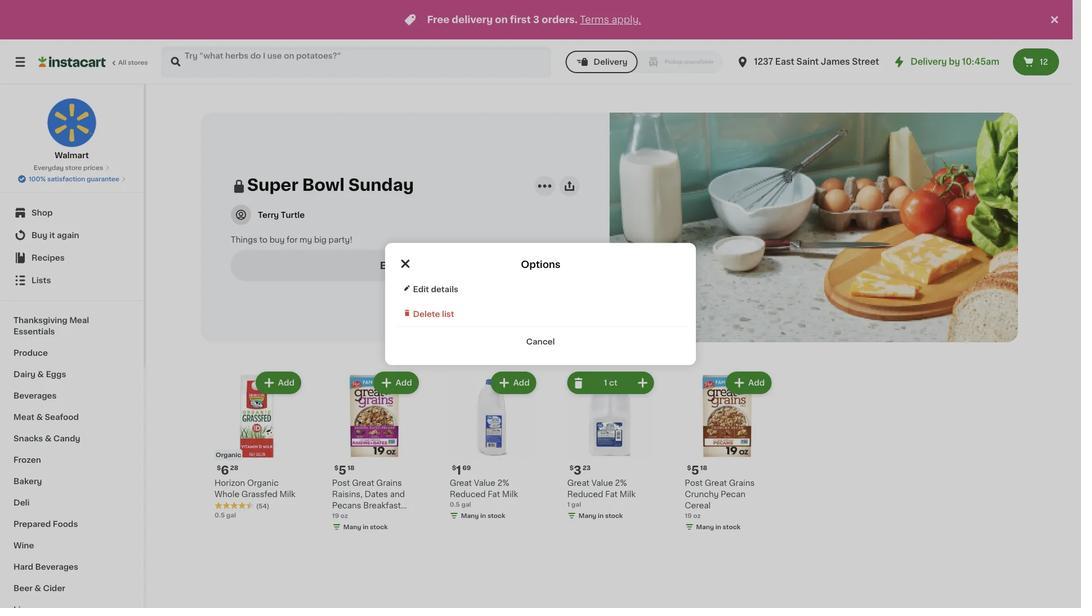 Task type: vqa. For each thing, say whether or not it's contained in the screenshot.


Task type: describe. For each thing, give the bounding box(es) containing it.
walmart
[[55, 152, 89, 159]]

many in stock for great value 2% reduced fat milk 0.5 gal
[[461, 513, 506, 519]]

5 product group from the left
[[681, 370, 774, 543]]

party!
[[329, 236, 353, 244]]

essentials
[[14, 328, 55, 336]]

orders.
[[542, 15, 578, 25]]

satisfaction
[[47, 176, 85, 182]]

horizon organic whole grassfed milk
[[215, 480, 296, 499]]

terms
[[580, 15, 610, 25]]

lists
[[32, 277, 51, 285]]

product group containing 1
[[446, 370, 539, 543]]

snacks & candy link
[[7, 428, 137, 450]]

$ inside $ 6 28
[[217, 465, 221, 471]]

wine link
[[7, 535, 137, 557]]

deli link
[[7, 493, 137, 514]]

post great grains crunchy pecan cereal 19 oz
[[685, 480, 755, 519]]

prepared foods
[[14, 521, 78, 529]]

many for great value 2% reduced fat milk 0.5 gal
[[461, 513, 479, 519]]

meat
[[14, 414, 34, 422]]

many down 19 oz
[[344, 524, 361, 531]]

frozen
[[14, 456, 41, 464]]

dates
[[365, 491, 388, 499]]

100% satisfaction guarantee
[[29, 176, 119, 182]]

delete list
[[413, 310, 455, 318]]

meat & seafood
[[14, 414, 79, 422]]

28
[[230, 465, 239, 471]]

to
[[260, 236, 268, 244]]

stock for post great grains crunchy pecan cereal 19 oz
[[723, 524, 741, 531]]

meat & seafood link
[[7, 407, 137, 428]]

many in stock for great value 2% reduced fat milk 1 gal
[[579, 513, 623, 519]]

dairy
[[14, 371, 35, 379]]

produce
[[14, 349, 48, 357]]

eggs
[[46, 371, 66, 379]]

2 product group from the left
[[328, 370, 421, 543]]

reduced for 3
[[568, 491, 604, 499]]

all
[[118, 59, 126, 66]]

delivery
[[452, 15, 493, 25]]

thanksgiving meal essentials link
[[7, 310, 137, 343]]

value for 3
[[592, 480, 613, 487]]

deli
[[14, 499, 30, 507]]

bakery
[[14, 478, 42, 486]]

terry turtle
[[258, 211, 305, 219]]

add button for post great grains crunchy pecan cereal
[[728, 373, 771, 393]]

items
[[403, 261, 431, 271]]

fat for 1
[[488, 491, 501, 499]]

remove great value 2% reduced fat milk image
[[572, 376, 586, 390]]

add button for horizon organic whole grassfed milk
[[257, 373, 300, 393]]

add for horizon organic whole grassfed milk
[[278, 379, 295, 387]]

service type group
[[566, 51, 723, 73]]

dairy & eggs
[[14, 371, 66, 379]]

whole
[[215, 491, 240, 499]]

stock for great value 2% reduced fat milk 1 gal
[[606, 513, 623, 519]]

delivery for delivery
[[594, 58, 628, 66]]

seafood
[[45, 414, 79, 422]]

add button for post great grains raisins, dates and pecans breakfast cereal
[[375, 373, 418, 393]]

beer & cider
[[14, 585, 65, 593]]

add button for great value 2% reduced fat milk
[[492, 373, 536, 393]]

product group containing 6
[[210, 370, 304, 543]]

buy
[[270, 236, 285, 244]]

free delivery on first 3 orders. terms apply.
[[427, 15, 642, 25]]

east
[[776, 58, 795, 66]]

0 vertical spatial 1
[[604, 379, 608, 387]]

2 $ from the left
[[335, 465, 339, 471]]

product group containing 3
[[563, 370, 657, 543]]

12
[[1040, 58, 1049, 66]]

options
[[521, 260, 561, 269]]

edit for edit details
[[413, 285, 429, 293]]

grains for pecan
[[730, 480, 755, 487]]

prepared foods link
[[7, 514, 137, 535]]

recipes
[[32, 254, 65, 262]]

all stores
[[118, 59, 148, 66]]

cancel
[[527, 338, 555, 346]]

milk for 3
[[620, 491, 636, 499]]

street
[[853, 58, 880, 66]]

69
[[463, 465, 471, 471]]

bowl
[[302, 177, 345, 193]]

stock down breakfast
[[370, 524, 388, 531]]

0 horizontal spatial organic
[[216, 452, 241, 458]]

super bowl sunday
[[247, 177, 414, 193]]

and
[[390, 491, 405, 499]]

prices
[[83, 165, 103, 171]]

0 horizontal spatial 0.5
[[215, 512, 225, 518]]

1 vertical spatial beverages
[[35, 564, 78, 571]]

edit list dialog
[[385, 243, 697, 365]]

big
[[314, 236, 327, 244]]

fat for 3
[[606, 491, 618, 499]]

cereal inside post great grains crunchy pecan cereal 19 oz
[[685, 502, 711, 510]]

reduced for 1
[[450, 491, 486, 499]]

add for post great grains raisins, dates and pecans breakfast cereal
[[396, 379, 412, 387]]

candy
[[53, 435, 80, 443]]

& for meat
[[36, 414, 43, 422]]

it
[[49, 232, 55, 239]]

free
[[427, 15, 450, 25]]

hard
[[14, 564, 33, 571]]

beverages link
[[7, 385, 137, 407]]

great value 2% reduced fat milk 1 gal
[[568, 480, 636, 508]]

in for great value 2% reduced fat milk 0.5 gal
[[481, 513, 486, 519]]

beer & cider link
[[7, 578, 137, 600]]

walmart logo image
[[47, 98, 97, 148]]

0 horizontal spatial gal
[[226, 512, 236, 518]]

& for dairy
[[37, 371, 44, 379]]

2% for 1
[[498, 480, 510, 487]]

limited time offer region
[[0, 0, 1049, 39]]

1 horizontal spatial 3
[[574, 465, 582, 477]]

guarantee
[[87, 176, 119, 182]]

(54)
[[256, 503, 269, 509]]

buy it again
[[32, 232, 79, 239]]

post for post great grains crunchy pecan cereal 19 oz
[[685, 480, 703, 487]]

many in stock down breakfast
[[344, 524, 388, 531]]

walmart link
[[47, 98, 97, 161]]

10:45am
[[963, 58, 1000, 66]]

1 oz from the left
[[341, 513, 348, 519]]

delivery for delivery by 10:45am
[[911, 58, 948, 66]]

my
[[300, 236, 312, 244]]

edit details button
[[394, 277, 687, 302]]

edit for edit items
[[380, 261, 400, 271]]

breakfast
[[364, 502, 401, 510]]



Task type: locate. For each thing, give the bounding box(es) containing it.
gal down whole
[[226, 512, 236, 518]]

instacart logo image
[[38, 55, 106, 69]]

grains up and
[[377, 480, 402, 487]]

0.5 down $ 1 69
[[450, 502, 460, 508]]

reduced inside great value 2% reduced fat milk 0.5 gal
[[450, 491, 486, 499]]

grains up pecan
[[730, 480, 755, 487]]

12 button
[[1014, 48, 1060, 76]]

beverages
[[14, 392, 57, 400], [35, 564, 78, 571]]

value inside great value 2% reduced fat milk 0.5 gal
[[474, 480, 496, 487]]

2% for 3
[[615, 480, 627, 487]]

2 grains from the left
[[730, 480, 755, 487]]

1 vertical spatial 3
[[574, 465, 582, 477]]

1237 east saint james street
[[755, 58, 880, 66]]

gal for 1
[[462, 502, 472, 508]]

2 milk from the left
[[503, 491, 519, 499]]

many in stock down great value 2% reduced fat milk 0.5 gal
[[461, 513, 506, 519]]

1 vertical spatial organic
[[247, 480, 279, 487]]

in for great value 2% reduced fat milk 1 gal
[[598, 513, 604, 519]]

1 $ from the left
[[217, 465, 221, 471]]

1 reduced from the left
[[450, 491, 486, 499]]

1 horizontal spatial 1
[[568, 502, 570, 508]]

1 milk from the left
[[280, 491, 296, 499]]

5 up crunchy
[[692, 465, 700, 477]]

cereal down crunchy
[[685, 502, 711, 510]]

great down the $ 3 23
[[568, 480, 590, 487]]

foods
[[53, 521, 78, 529]]

1 horizontal spatial $ 5 18
[[688, 465, 708, 477]]

delete
[[413, 310, 440, 318]]

in down breakfast
[[363, 524, 369, 531]]

$ left 69
[[452, 465, 456, 471]]

4 add button from the left
[[728, 373, 771, 393]]

on
[[495, 15, 508, 25]]

ct
[[610, 379, 618, 387]]

many down great value 2% reduced fat milk 0.5 gal
[[461, 513, 479, 519]]

1 horizontal spatial milk
[[503, 491, 519, 499]]

1 19 from the left
[[332, 513, 339, 519]]

organic up 28
[[216, 452, 241, 458]]

$ for post great grains crunchy pecan cereal 19 oz
[[688, 465, 692, 471]]

delivery
[[911, 58, 948, 66], [594, 58, 628, 66]]

in down great value 2% reduced fat milk 1 gal
[[598, 513, 604, 519]]

fat inside great value 2% reduced fat milk 1 gal
[[606, 491, 618, 499]]

reduced down the $ 3 23
[[568, 491, 604, 499]]

$ 5 18 for post great grains raisins, dates and pecans breakfast cereal
[[335, 465, 355, 477]]

terry
[[258, 211, 279, 219]]

& left candy
[[45, 435, 51, 443]]

cider
[[43, 585, 65, 593]]

0 horizontal spatial cereal
[[332, 513, 358, 521]]

crunchy
[[685, 491, 719, 499]]

0 vertical spatial 3
[[534, 15, 540, 25]]

0 horizontal spatial reduced
[[450, 491, 486, 499]]

in for post great grains crunchy pecan cereal 19 oz
[[716, 524, 722, 531]]

milk inside great value 2% reduced fat milk 0.5 gal
[[503, 491, 519, 499]]

2 18 from the left
[[701, 465, 708, 471]]

things
[[231, 236, 258, 244]]

1 horizontal spatial 5
[[692, 465, 700, 477]]

0 horizontal spatial oz
[[341, 513, 348, 519]]

0 horizontal spatial 19
[[332, 513, 339, 519]]

1 grains from the left
[[377, 480, 402, 487]]

gal for 3
[[572, 502, 582, 508]]

$ inside $ 1 69
[[452, 465, 456, 471]]

0 horizontal spatial grains
[[377, 480, 402, 487]]

oz inside post great grains crunchy pecan cereal 19 oz
[[694, 513, 701, 519]]

james
[[822, 58, 851, 66]]

1 horizontal spatial cereal
[[685, 502, 711, 510]]

1 value from the left
[[474, 480, 496, 487]]

turtle
[[281, 211, 305, 219]]

beer
[[14, 585, 33, 593]]

apply.
[[612, 15, 642, 25]]

0.5 inside great value 2% reduced fat milk 0.5 gal
[[450, 502, 460, 508]]

grains
[[377, 480, 402, 487], [730, 480, 755, 487]]

reduced down $ 1 69
[[450, 491, 486, 499]]

hard beverages link
[[7, 557, 137, 578]]

stock down post great grains crunchy pecan cereal 19 oz
[[723, 524, 741, 531]]

value inside great value 2% reduced fat milk 1 gal
[[592, 480, 613, 487]]

1 horizontal spatial value
[[592, 480, 613, 487]]

&
[[37, 371, 44, 379], [36, 414, 43, 422], [45, 435, 51, 443], [35, 585, 41, 593]]

1 horizontal spatial edit
[[413, 285, 429, 293]]

great inside post great grains crunchy pecan cereal 19 oz
[[705, 480, 728, 487]]

post for post great grains raisins, dates and pecans breakfast cereal
[[332, 480, 350, 487]]

1 vertical spatial edit
[[413, 285, 429, 293]]

0.5
[[450, 502, 460, 508], [215, 512, 225, 518]]

2 fat from the left
[[606, 491, 618, 499]]

cereal
[[685, 502, 711, 510], [332, 513, 358, 521]]

many in stock down great value 2% reduced fat milk 1 gal
[[579, 513, 623, 519]]

1 add from the left
[[278, 379, 295, 387]]

delivery by 10:45am
[[911, 58, 1000, 66]]

great inside great value 2% reduced fat milk 1 gal
[[568, 480, 590, 487]]

frozen link
[[7, 450, 137, 471]]

fat inside great value 2% reduced fat milk 0.5 gal
[[488, 491, 501, 499]]

great value 2% reduced fat milk 0.5 gal
[[450, 480, 519, 508]]

5 for post great grains raisins, dates and pecans breakfast cereal
[[339, 465, 347, 477]]

0 vertical spatial 0.5
[[450, 502, 460, 508]]

cancel button
[[394, 327, 687, 347]]

add
[[278, 379, 295, 387], [396, 379, 412, 387], [514, 379, 530, 387], [749, 379, 765, 387]]

product group
[[210, 370, 304, 543], [328, 370, 421, 543], [446, 370, 539, 543], [563, 370, 657, 543], [681, 370, 774, 543]]

4 great from the left
[[705, 480, 728, 487]]

$ inside the $ 3 23
[[570, 465, 574, 471]]

grassfed
[[242, 491, 278, 499]]

many down great value 2% reduced fat milk 1 gal
[[579, 513, 597, 519]]

5 $ from the left
[[688, 465, 692, 471]]

recipes link
[[7, 247, 137, 269]]

3 $ from the left
[[452, 465, 456, 471]]

1 5 from the left
[[339, 465, 347, 477]]

3 right first
[[534, 15, 540, 25]]

2 horizontal spatial 1
[[604, 379, 608, 387]]

all stores link
[[38, 46, 149, 78]]

0 horizontal spatial $ 5 18
[[335, 465, 355, 477]]

many in stock for post great grains crunchy pecan cereal 19 oz
[[697, 524, 741, 531]]

19 inside post great grains crunchy pecan cereal 19 oz
[[685, 513, 692, 519]]

for
[[287, 236, 298, 244]]

$ 6 28
[[217, 465, 239, 477]]

2 oz from the left
[[694, 513, 701, 519]]

many for great value 2% reduced fat milk 1 gal
[[579, 513, 597, 519]]

2% inside great value 2% reduced fat milk 1 gal
[[615, 480, 627, 487]]

0 vertical spatial edit
[[380, 261, 400, 271]]

many down post great grains crunchy pecan cereal 19 oz
[[697, 524, 715, 531]]

post great grains raisins, dates and pecans breakfast cereal
[[332, 480, 405, 521]]

23
[[583, 465, 591, 471]]

saint
[[797, 58, 819, 66]]

2 reduced from the left
[[568, 491, 604, 499]]

1 horizontal spatial 0.5
[[450, 502, 460, 508]]

2 post from the left
[[685, 480, 703, 487]]

3
[[534, 15, 540, 25], [574, 465, 582, 477]]

great inside post great grains raisins, dates and pecans breakfast cereal
[[352, 480, 375, 487]]

3 inside the limited time offer region
[[534, 15, 540, 25]]

2 add button from the left
[[375, 373, 418, 393]]

gal down $ 1 69
[[462, 502, 472, 508]]

stock down great value 2% reduced fat milk 0.5 gal
[[488, 513, 506, 519]]

great inside great value 2% reduced fat milk 0.5 gal
[[450, 480, 472, 487]]

1 vertical spatial 1
[[456, 465, 462, 477]]

1 vertical spatial 0.5
[[215, 512, 225, 518]]

0 horizontal spatial post
[[332, 480, 350, 487]]

1 great from the left
[[352, 480, 375, 487]]

organic up grassfed
[[247, 480, 279, 487]]

pecan
[[721, 491, 746, 499]]

post up crunchy
[[685, 480, 703, 487]]

in down great value 2% reduced fat milk 0.5 gal
[[481, 513, 486, 519]]

100%
[[29, 176, 46, 182]]

edit inside dialog
[[413, 285, 429, 293]]

shop link
[[7, 202, 137, 224]]

grains inside post great grains raisins, dates and pecans breakfast cereal
[[377, 480, 402, 487]]

$ 5 18 for post great grains crunchy pecan cereal
[[688, 465, 708, 477]]

hard beverages
[[14, 564, 78, 571]]

edit
[[380, 261, 400, 271], [413, 285, 429, 293]]

2 5 from the left
[[692, 465, 700, 477]]

1 horizontal spatial post
[[685, 480, 703, 487]]

1 horizontal spatial delivery
[[911, 58, 948, 66]]

19 down pecans
[[332, 513, 339, 519]]

buy it again link
[[7, 224, 137, 247]]

0 horizontal spatial 1
[[456, 465, 462, 477]]

0 horizontal spatial 2%
[[498, 480, 510, 487]]

many in stock down post great grains crunchy pecan cereal 19 oz
[[697, 524, 741, 531]]

$ 5 18 up crunchy
[[688, 465, 708, 477]]

stock down great value 2% reduced fat milk 1 gal
[[606, 513, 623, 519]]

1 horizontal spatial 19
[[685, 513, 692, 519]]

post inside post great grains raisins, dates and pecans breakfast cereal
[[332, 480, 350, 487]]

cereal inside post great grains raisins, dates and pecans breakfast cereal
[[332, 513, 358, 521]]

$ left 23 at the bottom right
[[570, 465, 574, 471]]

many for post great grains crunchy pecan cereal 19 oz
[[697, 524, 715, 531]]

raisins,
[[332, 491, 363, 499]]

things to buy for my big party!
[[231, 236, 353, 244]]

in down post great grains crunchy pecan cereal 19 oz
[[716, 524, 722, 531]]

stock for great value 2% reduced fat milk 0.5 gal
[[488, 513, 506, 519]]

gal inside great value 2% reduced fat milk 0.5 gal
[[462, 502, 472, 508]]

1 vertical spatial cereal
[[332, 513, 358, 521]]

2 value from the left
[[592, 480, 613, 487]]

0 horizontal spatial milk
[[280, 491, 296, 499]]

edit left details
[[413, 285, 429, 293]]

cereal down pecans
[[332, 513, 358, 521]]

1 2% from the left
[[498, 480, 510, 487]]

1 left 69
[[456, 465, 462, 477]]

1 horizontal spatial grains
[[730, 480, 755, 487]]

1 inside great value 2% reduced fat milk 1 gal
[[568, 502, 570, 508]]

edit items button
[[231, 250, 580, 282]]

$ 5 18 up raisins,
[[335, 465, 355, 477]]

0 horizontal spatial edit
[[380, 261, 400, 271]]

3 add from the left
[[514, 379, 530, 387]]

2 2% from the left
[[615, 480, 627, 487]]

None search field
[[161, 46, 551, 78]]

18 for post great grains raisins, dates and pecans breakfast cereal
[[348, 465, 355, 471]]

1 post from the left
[[332, 480, 350, 487]]

1
[[604, 379, 608, 387], [456, 465, 462, 477], [568, 502, 570, 508]]

milk inside horizon organic whole grassfed milk
[[280, 491, 296, 499]]

bakery link
[[7, 471, 137, 493]]

0.5 down whole
[[215, 512, 225, 518]]

3 left 23 at the bottom right
[[574, 465, 582, 477]]

delivery down the 'terms apply.' link
[[594, 58, 628, 66]]

1237 east saint james street button
[[737, 46, 880, 78]]

1 horizontal spatial organic
[[247, 480, 279, 487]]

oz down crunchy
[[694, 513, 701, 519]]

delivery inside button
[[594, 58, 628, 66]]

2% inside great value 2% reduced fat milk 0.5 gal
[[498, 480, 510, 487]]

0 horizontal spatial 3
[[534, 15, 540, 25]]

$ 3 23
[[570, 465, 591, 477]]

organic inside horizon organic whole grassfed milk
[[247, 480, 279, 487]]

$ up raisins,
[[335, 465, 339, 471]]

produce link
[[7, 343, 137, 364]]

details
[[431, 285, 459, 293]]

18 up raisins,
[[348, 465, 355, 471]]

0 horizontal spatial fat
[[488, 491, 501, 499]]

first
[[510, 15, 531, 25]]

add for great value 2% reduced fat milk
[[514, 379, 530, 387]]

edit left items
[[380, 261, 400, 271]]

18 up crunchy
[[701, 465, 708, 471]]

beverages up cider
[[35, 564, 78, 571]]

$ up crunchy
[[688, 465, 692, 471]]

100% satisfaction guarantee button
[[18, 172, 126, 184]]

3 product group from the left
[[446, 370, 539, 543]]

value for 1
[[474, 480, 496, 487]]

2 horizontal spatial milk
[[620, 491, 636, 499]]

gal inside great value 2% reduced fat milk 1 gal
[[572, 502, 582, 508]]

milk for 1
[[503, 491, 519, 499]]

1 down the $ 3 23
[[568, 502, 570, 508]]

increment quantity of great value 2% reduced fat milk image
[[636, 376, 650, 390]]

& right meat
[[36, 414, 43, 422]]

5 up raisins,
[[339, 465, 347, 477]]

2 horizontal spatial gal
[[572, 502, 582, 508]]

2 vertical spatial 1
[[568, 502, 570, 508]]

4 $ from the left
[[570, 465, 574, 471]]

store
[[65, 165, 82, 171]]

1 horizontal spatial reduced
[[568, 491, 604, 499]]

1 add button from the left
[[257, 373, 300, 393]]

1 product group from the left
[[210, 370, 304, 543]]

grains for dates
[[377, 480, 402, 487]]

gal
[[462, 502, 472, 508], [572, 502, 582, 508], [226, 512, 236, 518]]

& for snacks
[[45, 435, 51, 443]]

3 milk from the left
[[620, 491, 636, 499]]

1 18 from the left
[[348, 465, 355, 471]]

delivery left the by
[[911, 58, 948, 66]]

& left eggs
[[37, 371, 44, 379]]

meal
[[69, 317, 89, 325]]

3 add button from the left
[[492, 373, 536, 393]]

add for post great grains crunchy pecan cereal
[[749, 379, 765, 387]]

19 down crunchy
[[685, 513, 692, 519]]

3 great from the left
[[568, 480, 590, 487]]

5 for post great grains crunchy pecan cereal
[[692, 465, 700, 477]]

$ left 28
[[217, 465, 221, 471]]

$ for great value 2% reduced fat milk 1 gal
[[570, 465, 574, 471]]

grains inside post great grains crunchy pecan cereal 19 oz
[[730, 480, 755, 487]]

beverages down dairy & eggs in the bottom of the page
[[14, 392, 57, 400]]

2 19 from the left
[[685, 513, 692, 519]]

2 great from the left
[[450, 480, 472, 487]]

milk inside great value 2% reduced fat milk 1 gal
[[620, 491, 636, 499]]

snacks
[[14, 435, 43, 443]]

stores
[[128, 59, 148, 66]]

& right beer
[[35, 585, 41, 593]]

delete list button
[[394, 302, 687, 327]]

4 product group from the left
[[563, 370, 657, 543]]

0 horizontal spatial delivery
[[594, 58, 628, 66]]

& for beer
[[35, 585, 41, 593]]

delivery button
[[566, 51, 638, 73]]

prepared
[[14, 521, 51, 529]]

18 for post great grains crunchy pecan cereal
[[701, 465, 708, 471]]

sunday
[[349, 177, 414, 193]]

2 add from the left
[[396, 379, 412, 387]]

1 left ct
[[604, 379, 608, 387]]

gal down the $ 3 23
[[572, 502, 582, 508]]

super
[[247, 177, 299, 193]]

1 $ 5 18 from the left
[[335, 465, 355, 477]]

1 fat from the left
[[488, 491, 501, 499]]

0 horizontal spatial 5
[[339, 465, 347, 477]]

0 horizontal spatial 18
[[348, 465, 355, 471]]

0 horizontal spatial value
[[474, 480, 496, 487]]

1 horizontal spatial oz
[[694, 513, 701, 519]]

post up raisins,
[[332, 480, 350, 487]]

horizon
[[215, 480, 245, 487]]

0 vertical spatial beverages
[[14, 392, 57, 400]]

great up crunchy
[[705, 480, 728, 487]]

everyday store prices
[[34, 165, 103, 171]]

1 horizontal spatial 18
[[701, 465, 708, 471]]

great down $ 1 69
[[450, 480, 472, 487]]

2 $ 5 18 from the left
[[688, 465, 708, 477]]

reduced inside great value 2% reduced fat milk 1 gal
[[568, 491, 604, 499]]

1 horizontal spatial 2%
[[615, 480, 627, 487]]

1 horizontal spatial gal
[[462, 502, 472, 508]]

snacks & candy
[[14, 435, 80, 443]]

1 horizontal spatial fat
[[606, 491, 618, 499]]

4 add from the left
[[749, 379, 765, 387]]

post inside post great grains crunchy pecan cereal 19 oz
[[685, 480, 703, 487]]

everyday store prices link
[[34, 163, 110, 172]]

0 vertical spatial organic
[[216, 452, 241, 458]]

wine
[[14, 542, 34, 550]]

6
[[221, 465, 229, 477]]

0 vertical spatial cereal
[[685, 502, 711, 510]]

great up dates
[[352, 480, 375, 487]]

oz down pecans
[[341, 513, 348, 519]]

$ for great value 2% reduced fat milk 0.5 gal
[[452, 465, 456, 471]]

18
[[348, 465, 355, 471], [701, 465, 708, 471]]

0.5 gal
[[215, 512, 236, 518]]



